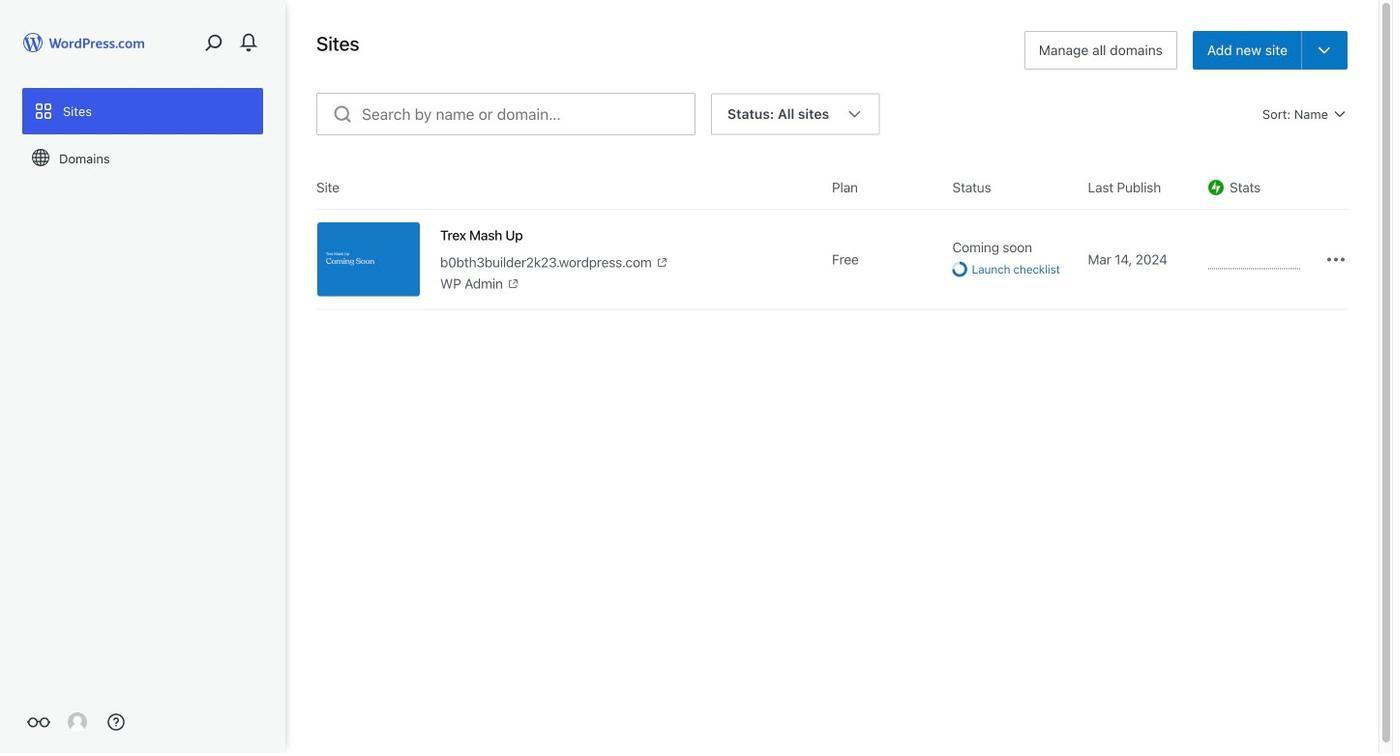 Task type: locate. For each thing, give the bounding box(es) containing it.
sorting by name. switch sorting mode image
[[1333, 106, 1348, 122]]

site actions image
[[1325, 248, 1348, 271]]

Search search field
[[362, 94, 695, 135]]

None search field
[[316, 93, 696, 135]]

visit wp admin image
[[507, 277, 520, 291]]

bob builder image
[[68, 713, 87, 733]]

reader image
[[27, 711, 50, 735]]



Task type: vqa. For each thing, say whether or not it's contained in the screenshot.
SEARCH SEARCH FIELD
yes



Task type: describe. For each thing, give the bounding box(es) containing it.
toggle menu image
[[1316, 42, 1334, 59]]

displaying all sites. element
[[728, 95, 830, 134]]

highest hourly views 0 image
[[1209, 257, 1301, 269]]



